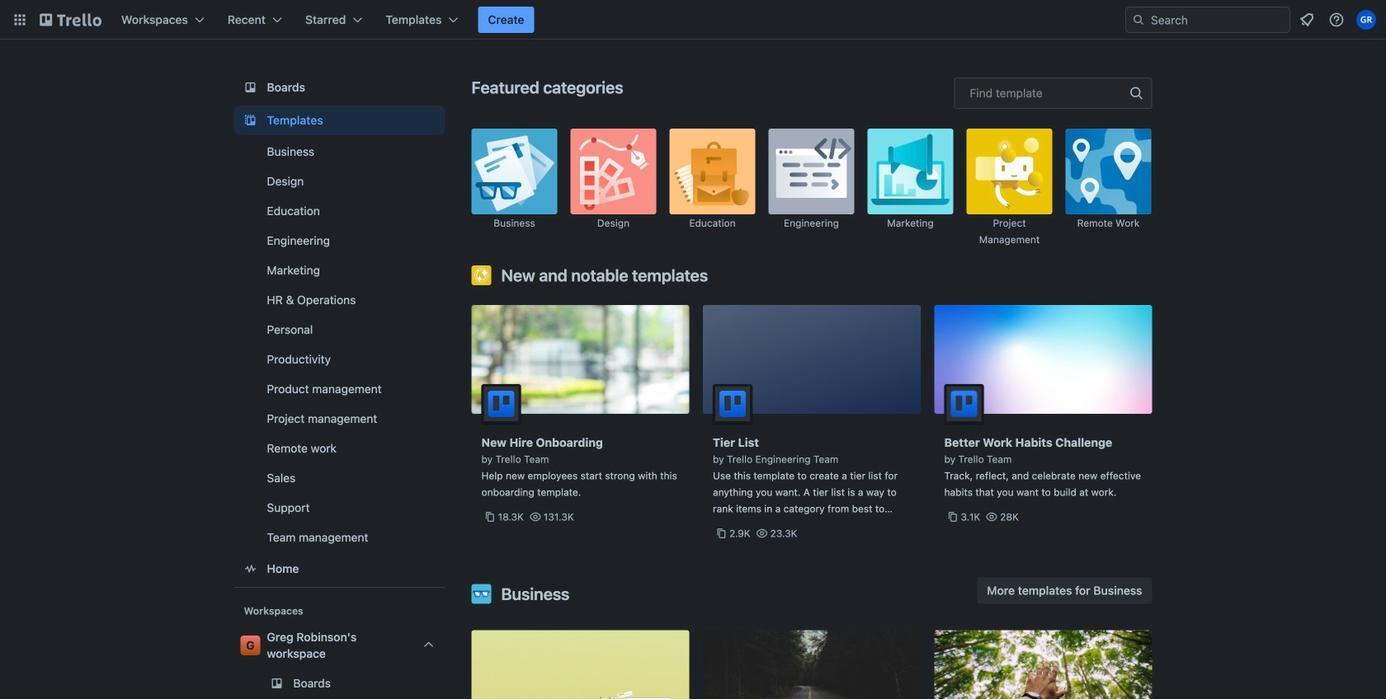 Task type: vqa. For each thing, say whether or not it's contained in the screenshot.
the top Business Icon
yes



Task type: describe. For each thing, give the bounding box(es) containing it.
search image
[[1132, 13, 1146, 26]]

1 business icon image from the top
[[472, 129, 558, 215]]

back to home image
[[40, 7, 102, 33]]

design icon image
[[571, 129, 657, 215]]

primary element
[[0, 0, 1387, 40]]

2 business icon image from the top
[[472, 585, 491, 605]]

template board image
[[241, 111, 260, 130]]

project management icon image
[[967, 129, 1053, 215]]

engineering icon image
[[769, 129, 855, 215]]

home image
[[241, 560, 260, 579]]

marketing icon image
[[868, 129, 954, 215]]



Task type: locate. For each thing, give the bounding box(es) containing it.
greg robinson (gregrobinson96) image
[[1357, 10, 1377, 30]]

0 vertical spatial business icon image
[[472, 129, 558, 215]]

1 trello team image from the left
[[482, 385, 521, 424]]

trello engineering team image
[[713, 385, 753, 424]]

1 horizontal spatial trello team image
[[945, 385, 984, 424]]

1 vertical spatial business icon image
[[472, 585, 491, 605]]

trello team image
[[482, 385, 521, 424], [945, 385, 984, 424]]

open information menu image
[[1329, 12, 1345, 28]]

2 trello team image from the left
[[945, 385, 984, 424]]

Search field
[[1146, 8, 1290, 31]]

0 horizontal spatial trello team image
[[482, 385, 521, 424]]

board image
[[241, 78, 260, 97]]

None field
[[954, 78, 1153, 109]]

remote work icon image
[[1066, 129, 1152, 215]]

education icon image
[[670, 129, 756, 215]]

0 notifications image
[[1297, 10, 1317, 30]]

business icon image
[[472, 129, 558, 215], [472, 585, 491, 605]]



